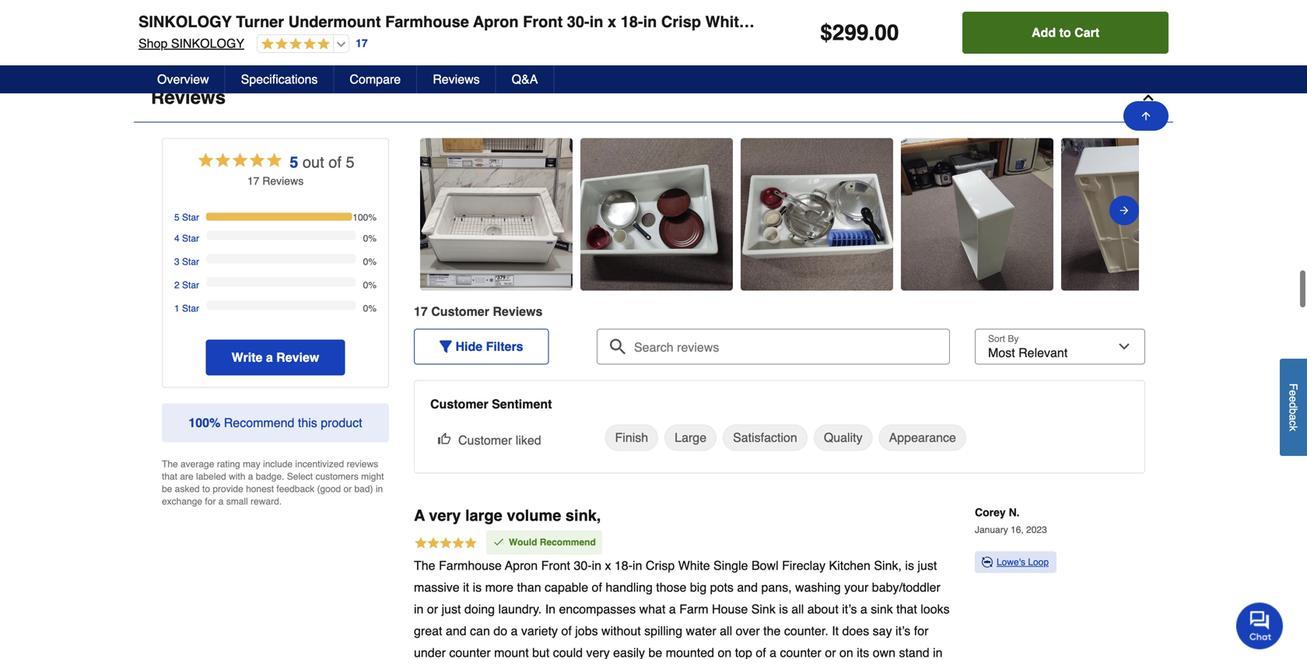 Task type: locate. For each thing, give the bounding box(es) containing it.
sink,
[[566, 507, 601, 525]]

2 vertical spatial 17
[[414, 304, 428, 319]]

all left over
[[720, 624, 733, 638]]

0 horizontal spatial be
[[162, 484, 172, 495]]

star right 1
[[182, 303, 199, 314]]

5 star
[[174, 212, 199, 223]]

add to cart
[[1032, 25, 1100, 40]]

2 0% from the top
[[363, 256, 377, 267]]

very inside the farmhouse apron front 30-in x 18-in crisp white single bowl fireclay kitchen sink, is just massive it is more than capable of handling those big pots and pans, washing your baby/toddler in or just doing laundry. in encompasses what a farm house sink is all about it's a sink that looks great and can do a variety of jobs without spilling water all over the counter. it does say it's for under counter mount but could very easily be mounted on top of a counter or on its own stan
[[587, 646, 610, 659]]

satisfaction
[[733, 430, 798, 445]]

front up q&a
[[523, 13, 563, 31]]

very down jobs
[[587, 646, 610, 659]]

just down massive
[[442, 602, 461, 617]]

1 vertical spatial recommend
[[540, 537, 596, 548]]

1 horizontal spatial bowl
[[867, 13, 904, 31]]

1 vertical spatial to
[[202, 484, 210, 495]]

than
[[517, 580, 542, 595]]

x inside the farmhouse apron front 30-in x 18-in crisp white single bowl fireclay kitchen sink, is just massive it is more than capable of handling those big pots and pans, washing your baby/toddler in or just doing laundry. in encompasses what a farm house sink is all about it's a sink that looks great and can do a variety of jobs without spilling water all over the counter. it does say it's for under counter mount but could very easily be mounted on top of a counter or on its own stan
[[605, 559, 611, 573]]

1 horizontal spatial it's
[[896, 624, 911, 638]]

quality button
[[814, 425, 873, 451]]

0 vertical spatial s
[[298, 175, 304, 187]]

1 vertical spatial for
[[915, 624, 929, 638]]

or down it
[[825, 646, 837, 659]]

that inside the average rating may include incentivized reviews that are labeled with a badge. select customers might be asked to provide honest feedback (good or bad) in exchange for a small reward.
[[162, 471, 178, 482]]

write a review button
[[206, 340, 345, 376]]

bowl
[[867, 13, 904, 31], [752, 559, 779, 573]]

a up k on the bottom right of the page
[[1288, 415, 1300, 421]]

1 (customizable) from the left
[[392, 14, 473, 28]]

1 horizontal spatial 5
[[290, 153, 298, 171]]

a inside f e e d b a c k button
[[1288, 415, 1300, 421]]

a down 'may' on the bottom left of page
[[248, 471, 253, 482]]

thumb up image
[[438, 432, 451, 445]]

chat invite button image
[[1237, 602, 1285, 650]]

1 vertical spatial be
[[649, 646, 663, 659]]

incentivized
[[295, 459, 344, 470]]

0 horizontal spatial and
[[446, 624, 467, 638]]

number of faucet holes
[[161, 14, 304, 28]]

none for first none (customizable) cell from the right
[[1025, 14, 1054, 28]]

kitchen up your
[[830, 559, 871, 573]]

apron up than
[[505, 559, 538, 573]]

reviews down overview
[[151, 87, 226, 108]]

filter image
[[440, 341, 452, 353]]

baby/toddler
[[873, 580, 941, 595]]

very
[[429, 507, 461, 525], [587, 646, 610, 659]]

washing
[[796, 580, 841, 595]]

sinkology
[[139, 13, 232, 31], [171, 36, 244, 51]]

1 horizontal spatial and
[[738, 580, 758, 595]]

star for 2 star
[[182, 280, 199, 291]]

is right it on the bottom left of the page
[[473, 580, 482, 595]]

3 star from the top
[[182, 256, 199, 267]]

large button
[[665, 425, 717, 451]]

this
[[298, 416, 317, 430]]

the inside the farmhouse apron front 30-in x 18-in crisp white single bowl fireclay kitchen sink, is just massive it is more than capable of handling those big pots and pans, washing your baby/toddler in or just doing laundry. in encompasses what a farm house sink is all about it's a sink that looks great and can do a variety of jobs without spilling water all over the counter. it does say it's for under counter mount but could very easily be mounted on top of a counter or on its own stan
[[414, 559, 436, 573]]

3 star
[[174, 256, 199, 267]]

1 horizontal spatial recommend
[[540, 537, 596, 548]]

star right 3
[[182, 256, 199, 267]]

2 (customizable) from the left
[[614, 14, 695, 28]]

2 vertical spatial review
[[277, 350, 319, 365]]

5 right out
[[346, 153, 355, 171]]

3 none from the left
[[803, 14, 832, 28]]

very right a
[[429, 507, 461, 525]]

1 horizontal spatial all
[[792, 602, 804, 617]]

counter down can
[[449, 646, 491, 659]]

fireclay inside the farmhouse apron front 30-in x 18-in crisp white single bowl fireclay kitchen sink, is just massive it is more than capable of handling those big pots and pans, washing your baby/toddler in or just doing laundry. in encompasses what a farm house sink is all about it's a sink that looks great and can do a variety of jobs without spilling water all over the counter. it does say it's for under counter mount but could very easily be mounted on top of a counter or on its own stan
[[782, 559, 826, 573]]

1 vertical spatial review
[[493, 304, 536, 319]]

counter down counter.
[[780, 646, 822, 659]]

be up exchange
[[162, 484, 172, 495]]

is down pans,
[[779, 602, 788, 617]]

n.
[[1009, 506, 1020, 519]]

fireclay left $
[[752, 13, 811, 31]]

pots
[[711, 580, 734, 595]]

that left are
[[162, 471, 178, 482]]

0% for 2 star
[[363, 280, 377, 291]]

that down baby/toddler
[[897, 602, 918, 617]]

customer up hide on the left of the page
[[431, 304, 490, 319]]

pans,
[[762, 580, 792, 595]]

4 none (customizable) cell from the left
[[1025, 14, 1153, 29]]

recommend
[[224, 416, 295, 430], [540, 537, 596, 548]]

turner
[[236, 13, 284, 31]]

1 vertical spatial the
[[414, 559, 436, 573]]

front down would recommend
[[542, 559, 571, 573]]

0 vertical spatial to
[[1060, 25, 1072, 40]]

1 horizontal spatial to
[[1060, 25, 1072, 40]]

customer down customer sentiment at left
[[459, 433, 513, 448]]

large right the finish
[[675, 430, 707, 445]]

1 vertical spatial 17
[[247, 175, 260, 187]]

e
[[1288, 390, 1300, 396], [1288, 396, 1300, 403]]

or left bad)
[[344, 484, 352, 495]]

1 vertical spatial single
[[714, 559, 749, 573]]

1 horizontal spatial the
[[414, 559, 436, 573]]

1 vertical spatial apron
[[505, 559, 538, 573]]

for down provide
[[205, 496, 216, 507]]

1 vertical spatial white
[[679, 559, 710, 573]]

1 vertical spatial fireclay
[[782, 559, 826, 573]]

arrow up image
[[1141, 110, 1153, 122]]

1 horizontal spatial large
[[675, 430, 707, 445]]

appearance
[[890, 430, 957, 445]]

lowe's
[[997, 557, 1026, 568]]

sink up the
[[752, 602, 776, 617]]

satisfaction button
[[723, 425, 808, 451]]

4 none from the left
[[1025, 14, 1054, 28]]

the inside the average rating may include incentivized reviews that are labeled with a badge. select customers might be asked to provide honest feedback (good or bad) in exchange for a small reward.
[[162, 459, 178, 470]]

bad)
[[355, 484, 373, 495]]

5 stars image
[[258, 37, 330, 52], [196, 151, 284, 173], [414, 536, 478, 553]]

sinkology up shop sinkology
[[139, 13, 232, 31]]

for inside the average rating may include incentivized reviews that are labeled with a badge. select customers might be asked to provide honest feedback (good or bad) in exchange for a small reward.
[[205, 496, 216, 507]]

%
[[209, 416, 221, 430]]

2 star from the top
[[182, 233, 199, 244]]

recommend up 'may' on the bottom left of page
[[224, 416, 295, 430]]

over
[[736, 624, 760, 638]]

1 horizontal spatial very
[[587, 646, 610, 659]]

to inside the add to cart button
[[1060, 25, 1072, 40]]

labeled
[[196, 471, 226, 482]]

2 vertical spatial or
[[825, 646, 837, 659]]

lowe's loop
[[997, 557, 1049, 568]]

0 horizontal spatial single
[[714, 559, 749, 573]]

0 vertical spatial very
[[429, 507, 461, 525]]

add
[[1032, 25, 1057, 40]]

0 vertical spatial or
[[344, 484, 352, 495]]

massive
[[414, 580, 460, 595]]

review inside write a review button
[[277, 350, 319, 365]]

1 horizontal spatial or
[[427, 602, 438, 617]]

compare button
[[334, 65, 417, 93]]

review inside 5 out of 5 17 review s
[[263, 175, 298, 187]]

12 inch fry pan, pressure cooker, ice cube tray etc. in sink image image
[[741, 207, 894, 222]]

quality
[[824, 430, 863, 445]]

1 vertical spatial and
[[446, 624, 467, 638]]

e up d
[[1288, 390, 1300, 396]]

4 star from the top
[[182, 280, 199, 291]]

the up massive
[[414, 559, 436, 573]]

1 vertical spatial 18-
[[615, 559, 633, 573]]

0 vertical spatial 18-
[[621, 13, 644, 31]]

4 0% from the top
[[363, 303, 377, 314]]

2 horizontal spatial is
[[906, 559, 915, 573]]

5 stars image down a
[[414, 536, 478, 553]]

on left the its
[[840, 646, 854, 659]]

0 vertical spatial just
[[918, 559, 938, 573]]

5 left out
[[290, 153, 298, 171]]

great
[[414, 624, 443, 638]]

a right 'write'
[[266, 350, 273, 365]]

the left average at the bottom left of page
[[162, 459, 178, 470]]

1 vertical spatial bowl
[[752, 559, 779, 573]]

0 vertical spatial large
[[675, 430, 707, 445]]

5 up 4
[[174, 212, 180, 223]]

and left can
[[446, 624, 467, 638]]

reviews button
[[417, 65, 496, 93], [134, 74, 1174, 123]]

customer sentiment
[[431, 397, 552, 411]]

white
[[706, 13, 748, 31], [679, 559, 710, 573]]

be inside the farmhouse apron front 30-in x 18-in crisp white single bowl fireclay kitchen sink, is just massive it is more than capable of handling those big pots and pans, washing your baby/toddler in or just doing laundry. in encompasses what a farm house sink is all about it's a sink that looks great and can do a variety of jobs without spilling water all over the counter. it does say it's for under counter mount but could very easily be mounted on top of a counter or on its own stan
[[649, 646, 663, 659]]

5 stars image down holes
[[258, 37, 330, 52]]

0 vertical spatial white
[[706, 13, 748, 31]]

1 vertical spatial it's
[[896, 624, 911, 638]]

white inside the farmhouse apron front 30-in x 18-in crisp white single bowl fireclay kitchen sink, is just massive it is more than capable of handling those big pots and pans, washing your baby/toddler in or just doing laundry. in encompasses what a farm house sink is all about it's a sink that looks great and can do a variety of jobs without spilling water all over the counter. it does say it's for under counter mount but could very easily be mounted on top of a counter or on its own stan
[[679, 559, 710, 573]]

5 for star
[[174, 212, 180, 223]]

0 vertical spatial apron
[[473, 13, 519, 31]]

1 0% from the top
[[363, 233, 377, 244]]

recommend down sink,
[[540, 537, 596, 548]]

0 vertical spatial 17
[[356, 37, 368, 50]]

lowes display image image
[[420, 207, 573, 222]]

of
[[212, 14, 223, 28], [329, 153, 342, 171], [592, 580, 602, 595], [562, 624, 572, 638], [756, 646, 767, 659]]

in inside the average rating may include incentivized reviews that are labeled with a badge. select customers might be asked to provide honest feedback (good or bad) in exchange for a small reward.
[[376, 484, 383, 495]]

3 0% from the top
[[363, 280, 377, 291]]

s
[[298, 175, 304, 187], [536, 304, 543, 319]]

30-
[[567, 13, 590, 31], [574, 559, 592, 573]]

2 vertical spatial customer
[[459, 433, 513, 448]]

fireclay for bowl
[[782, 559, 826, 573]]

january
[[975, 525, 1009, 536]]

in
[[590, 13, 604, 31], [644, 13, 657, 31], [376, 484, 383, 495], [592, 559, 602, 573], [633, 559, 643, 573], [414, 602, 424, 617]]

0 horizontal spatial 17
[[247, 175, 260, 187]]

large inside button
[[675, 430, 707, 445]]

be
[[162, 484, 172, 495], [649, 646, 663, 659]]

customer up 'thumb up' image
[[431, 397, 489, 411]]

0 horizontal spatial that
[[162, 471, 178, 482]]

number
[[161, 14, 208, 28]]

mount
[[494, 646, 529, 659]]

1 star from the top
[[182, 212, 199, 223]]

3 none (customizable) cell from the left
[[803, 14, 931, 29]]

handling
[[606, 580, 653, 595]]

reward.
[[251, 496, 282, 507]]

1 horizontal spatial for
[[915, 624, 929, 638]]

be inside the average rating may include incentivized reviews that are labeled with a badge. select customers might be asked to provide honest feedback (good or bad) in exchange for a small reward.
[[162, 484, 172, 495]]

0 vertical spatial all
[[792, 602, 804, 617]]

1 vertical spatial kitchen
[[830, 559, 871, 573]]

and right pots
[[738, 580, 758, 595]]

0 horizontal spatial 5
[[174, 212, 180, 223]]

0 vertical spatial the
[[162, 459, 178, 470]]

large
[[675, 430, 707, 445], [466, 507, 503, 525]]

lowes loop icon image
[[982, 556, 994, 569]]

0 vertical spatial for
[[205, 496, 216, 507]]

1 horizontal spatial kitchen
[[908, 13, 965, 31]]

1 none from the left
[[359, 14, 389, 28]]

out
[[303, 153, 324, 171]]

large up the checkmark image
[[466, 507, 503, 525]]

to down labeled
[[202, 484, 210, 495]]

0 horizontal spatial bowl
[[752, 559, 779, 573]]

sink left add
[[970, 13, 1003, 31]]

star
[[182, 212, 199, 223], [182, 233, 199, 244], [182, 256, 199, 267], [182, 280, 199, 291], [182, 303, 199, 314]]

overview button
[[142, 65, 226, 93]]

0 horizontal spatial it's
[[843, 602, 858, 617]]

fireclay up washing
[[782, 559, 826, 573]]

f
[[1288, 384, 1300, 390]]

1 vertical spatial sink
[[752, 602, 776, 617]]

2 vertical spatial is
[[779, 602, 788, 617]]

honest
[[246, 484, 274, 495]]

0 horizontal spatial or
[[344, 484, 352, 495]]

star for 3 star
[[182, 256, 199, 267]]

0 horizontal spatial to
[[202, 484, 210, 495]]

badge.
[[256, 471, 285, 482]]

for inside the farmhouse apron front 30-in x 18-in crisp white single bowl fireclay kitchen sink, is just massive it is more than capable of handling those big pots and pans, washing your baby/toddler in or just doing laundry. in encompasses what a farm house sink is all about it's a sink that looks great and can do a variety of jobs without spilling water all over the counter. it does say it's for under counter mount but could very easily be mounted on top of a counter or on its own stan
[[915, 624, 929, 638]]

bowl right $
[[867, 13, 904, 31]]

0 vertical spatial review
[[263, 175, 298, 187]]

bowl up pans,
[[752, 559, 779, 573]]

16,
[[1011, 525, 1024, 536]]

0%
[[363, 233, 377, 244], [363, 256, 377, 267], [363, 280, 377, 291], [363, 303, 377, 314]]

0 vertical spatial fireclay
[[752, 13, 811, 31]]

none (customizable) cell
[[359, 14, 487, 29], [581, 14, 709, 29], [803, 14, 931, 29], [1025, 14, 1153, 29]]

30- inside the farmhouse apron front 30-in x 18-in crisp white single bowl fireclay kitchen sink, is just massive it is more than capable of handling those big pots and pans, washing your baby/toddler in or just doing laundry. in encompasses what a farm house sink is all about it's a sink that looks great and can do a variety of jobs without spilling water all over the counter. it does say it's for under counter mount but could very easily be mounted on top of a counter or on its own stan
[[574, 559, 592, 573]]

it's
[[843, 602, 858, 617], [896, 624, 911, 638]]

the
[[162, 459, 178, 470], [414, 559, 436, 573]]

0 horizontal spatial the
[[162, 459, 178, 470]]

s down out
[[298, 175, 304, 187]]

star right the 2
[[182, 280, 199, 291]]

5 star from the top
[[182, 303, 199, 314]]

kitchen right 00
[[908, 13, 965, 31]]

kitchen inside the farmhouse apron front 30-in x 18-in crisp white single bowl fireclay kitchen sink, is just massive it is more than capable of handling those big pots and pans, washing your baby/toddler in or just doing laundry. in encompasses what a farm house sink is all about it's a sink that looks great and can do a variety of jobs without spilling water all over the counter. it does say it's for under counter mount but could very easily be mounted on top of a counter or on its own stan
[[830, 559, 871, 573]]

provide
[[213, 484, 243, 495]]

1 vertical spatial s
[[536, 304, 543, 319]]

apron up q&a
[[473, 13, 519, 31]]

2023
[[1027, 525, 1048, 536]]

s up hide filters button
[[536, 304, 543, 319]]

1 horizontal spatial be
[[649, 646, 663, 659]]

0% for 4 star
[[363, 233, 377, 244]]

shop
[[139, 36, 168, 51]]

$
[[821, 20, 833, 45]]

0 horizontal spatial kitchen
[[830, 559, 871, 573]]

single left .
[[816, 13, 862, 31]]

q&a button
[[496, 65, 555, 93]]

star up 4 star
[[182, 212, 199, 223]]

1 horizontal spatial counter
[[780, 646, 822, 659]]

e up b
[[1288, 396, 1300, 403]]

of right "top"
[[756, 646, 767, 659]]

customer liked
[[459, 433, 542, 448]]

on left "top"
[[718, 646, 732, 659]]

0 vertical spatial be
[[162, 484, 172, 495]]

star for 4 star
[[182, 233, 199, 244]]

1 horizontal spatial that
[[897, 602, 918, 617]]

star right 4
[[182, 233, 199, 244]]

is right 'sink,'
[[906, 559, 915, 573]]

0 vertical spatial recommend
[[224, 416, 295, 430]]

of inside 5 out of 5 17 review s
[[329, 153, 342, 171]]

2 none from the left
[[581, 14, 611, 28]]

1 horizontal spatial single
[[816, 13, 862, 31]]

or down massive
[[427, 602, 438, 617]]

0 horizontal spatial all
[[720, 624, 733, 638]]

to right add
[[1060, 25, 1072, 40]]

single up pots
[[714, 559, 749, 573]]

to
[[1060, 25, 1072, 40], [202, 484, 210, 495]]

counter.
[[785, 624, 829, 638]]

1 vertical spatial large
[[466, 507, 503, 525]]

sinkology down number
[[171, 36, 244, 51]]

it's up does
[[843, 602, 858, 617]]

say
[[873, 624, 893, 638]]

side view image image
[[902, 207, 1054, 222]]

farmhouse up compare button in the top of the page
[[385, 13, 469, 31]]

0% for 1 star
[[363, 303, 377, 314]]

1 vertical spatial customer
[[431, 397, 489, 411]]

0 horizontal spatial sink
[[752, 602, 776, 617]]

0 horizontal spatial very
[[429, 507, 461, 525]]

overview
[[157, 72, 209, 86]]

farmhouse up it on the bottom left of the page
[[439, 559, 502, 573]]

1 none (customizable) from the left
[[359, 14, 473, 28]]

4 none (customizable) from the left
[[1025, 14, 1139, 28]]

5 stars image left out
[[196, 151, 284, 173]]

1 horizontal spatial sink
[[970, 13, 1003, 31]]

hide
[[456, 339, 483, 354]]

variety
[[522, 624, 558, 638]]

0 horizontal spatial s
[[298, 175, 304, 187]]

be down spilling at bottom
[[649, 646, 663, 659]]

100
[[189, 416, 209, 430]]

$ 299 . 00
[[821, 20, 899, 45]]

just up baby/toddler
[[918, 559, 938, 573]]

0 horizontal spatial just
[[442, 602, 461, 617]]

17 for 17 customer review s
[[414, 304, 428, 319]]

of right out
[[329, 153, 342, 171]]

1 vertical spatial 30-
[[574, 559, 592, 573]]

0 vertical spatial crisp
[[662, 13, 701, 31]]

1 horizontal spatial just
[[918, 559, 938, 573]]

17
[[356, 37, 368, 50], [247, 175, 260, 187], [414, 304, 428, 319]]

the farmhouse apron front 30-in x 18-in crisp white single bowl fireclay kitchen sink, is just massive it is more than capable of handling those big pots and pans, washing your baby/toddler in or just doing laundry. in encompasses what a farm house sink is all about it's a sink that looks great and can do a variety of jobs without spilling water all over the counter. it does say it's for under counter mount but could very easily be mounted on top of a counter or on its own stan
[[414, 559, 950, 659]]

could
[[553, 646, 583, 659]]

all up counter.
[[792, 602, 804, 617]]

counter
[[449, 646, 491, 659], [780, 646, 822, 659]]

feedback
[[277, 484, 315, 495]]

for down looks
[[915, 624, 929, 638]]

0 horizontal spatial large
[[466, 507, 503, 525]]

reviews left q&a
[[433, 72, 480, 86]]

it's right say
[[896, 624, 911, 638]]



Task type: describe. For each thing, give the bounding box(es) containing it.
checkmark image
[[493, 536, 505, 549]]

0 vertical spatial sinkology
[[139, 13, 232, 31]]

100 % recommend this product
[[189, 416, 362, 430]]

2
[[174, 280, 180, 291]]

write a review
[[232, 350, 319, 365]]

a inside write a review button
[[266, 350, 273, 365]]

what
[[640, 602, 666, 617]]

fireclay for white
[[752, 13, 811, 31]]

3
[[174, 256, 180, 267]]

a down the
[[770, 646, 777, 659]]

a right do
[[511, 624, 518, 638]]

rating
[[217, 459, 240, 470]]

s inside 5 out of 5 17 review s
[[298, 175, 304, 187]]

arrow right image
[[1119, 201, 1131, 220]]

in
[[545, 602, 556, 617]]

1 horizontal spatial is
[[779, 602, 788, 617]]

2 horizontal spatial 5
[[346, 153, 355, 171]]

none for first none (customizable) cell
[[359, 14, 389, 28]]

2 on from the left
[[840, 646, 854, 659]]

customer for customer sentiment
[[431, 397, 489, 411]]

sink
[[871, 602, 894, 617]]

5 for out
[[290, 153, 298, 171]]

or inside the average rating may include incentivized reviews that are labeled with a badge. select customers might be asked to provide honest feedback (good or bad) in exchange for a small reward.
[[344, 484, 352, 495]]

18- inside the farmhouse apron front 30-in x 18-in crisp white single bowl fireclay kitchen sink, is just massive it is more than capable of handling those big pots and pans, washing your baby/toddler in or just doing laundry. in encompasses what a farm house sink is all about it's a sink that looks great and can do a variety of jobs without spilling water all over the counter. it does say it's for under counter mount but could very easily be mounted on top of a counter or on its own stan
[[615, 559, 633, 573]]

none for 2nd none (customizable) cell from right
[[803, 14, 832, 28]]

the for the average rating may include incentivized reviews that are labeled with a badge. select customers might be asked to provide honest feedback (good or bad) in exchange for a small reward.
[[162, 459, 178, 470]]

water
[[686, 624, 717, 638]]

4 (customizable) from the left
[[1058, 14, 1139, 28]]

product
[[321, 416, 362, 430]]

to inside the average rating may include incentivized reviews that are labeled with a badge. select customers might be asked to provide honest feedback (good or bad) in exchange for a small reward.
[[202, 484, 210, 495]]

can
[[470, 624, 490, 638]]

Search reviews text field
[[603, 329, 944, 355]]

customers
[[316, 471, 359, 482]]

review for 17 customer review s
[[493, 304, 536, 319]]

10 inch fry pan bowl and plates in side image image
[[581, 207, 733, 222]]

b
[[1288, 409, 1300, 415]]

filters
[[486, 339, 524, 354]]

finish
[[615, 430, 649, 445]]

1 vertical spatial or
[[427, 602, 438, 617]]

more
[[485, 580, 514, 595]]

3 none (customizable) from the left
[[803, 14, 917, 28]]

single inside the farmhouse apron front 30-in x 18-in crisp white single bowl fireclay kitchen sink, is just massive it is more than capable of handling those big pots and pans, washing your baby/toddler in or just doing laundry. in encompasses what a farm house sink is all about it's a sink that looks great and can do a variety of jobs without spilling water all over the counter. it does say it's for under counter mount but could very easily be mounted on top of a counter or on its own stan
[[714, 559, 749, 573]]

4
[[174, 233, 180, 244]]

sink inside the farmhouse apron front 30-in x 18-in crisp white single bowl fireclay kitchen sink, is just massive it is more than capable of handling those big pots and pans, washing your baby/toddler in or just doing laundry. in encompasses what a farm house sink is all about it's a sink that looks great and can do a variety of jobs without spilling water all over the counter. it does say it's for under counter mount but could very easily be mounted on top of a counter or on its own stan
[[752, 602, 776, 617]]

0 horizontal spatial reviews
[[151, 87, 226, 108]]

2 horizontal spatial or
[[825, 646, 837, 659]]

liked
[[516, 433, 542, 448]]

17 customer review s
[[414, 304, 543, 319]]

it
[[463, 580, 470, 595]]

it
[[832, 624, 839, 638]]

easily
[[614, 646, 645, 659]]

laundry.
[[499, 602, 542, 617]]

doing
[[465, 602, 495, 617]]

looks
[[921, 602, 950, 617]]

0 vertical spatial and
[[738, 580, 758, 595]]

does
[[843, 624, 870, 638]]

(good
[[317, 484, 341, 495]]

crisp inside the farmhouse apron front 30-in x 18-in crisp white single bowl fireclay kitchen sink, is just massive it is more than capable of handling those big pots and pans, washing your baby/toddler in or just doing laundry. in encompasses what a farm house sink is all about it's a sink that looks great and can do a variety of jobs without spilling water all over the counter. it does say it's for under counter mount but could very easily be mounted on top of a counter or on its own stan
[[646, 559, 675, 573]]

star for 1 star
[[182, 303, 199, 314]]

0 vertical spatial sink
[[970, 13, 1003, 31]]

q&a
[[512, 72, 538, 86]]

own
[[873, 646, 896, 659]]

1 horizontal spatial s
[[536, 304, 543, 319]]

a right what
[[669, 602, 676, 617]]

under
[[414, 646, 446, 659]]

add to cart button
[[963, 12, 1169, 54]]

1 horizontal spatial reviews
[[433, 72, 480, 86]]

its
[[857, 646, 870, 659]]

17 inside 5 out of 5 17 review s
[[247, 175, 260, 187]]

of up "encompasses"
[[592, 580, 602, 595]]

front inside the farmhouse apron front 30-in x 18-in crisp white single bowl fireclay kitchen sink, is just massive it is more than capable of handling those big pots and pans, washing your baby/toddler in or just doing laundry. in encompasses what a farm house sink is all about it's a sink that looks great and can do a variety of jobs without spilling water all over the counter. it does say it's for under counter mount but could very easily be mounted on top of a counter or on its own stan
[[542, 559, 571, 573]]

f e e d b a c k button
[[1281, 359, 1308, 456]]

0 horizontal spatial recommend
[[224, 416, 295, 430]]

the for the farmhouse apron front 30-in x 18-in crisp white single bowl fireclay kitchen sink, is just massive it is more than capable of handling those big pots and pans, washing your baby/toddler in or just doing laundry. in encompasses what a farm house sink is all about it's a sink that looks great and can do a variety of jobs without spilling water all over the counter. it does say it's for under counter mount but could very easily be mounted on top of a counter or on its own stan
[[414, 559, 436, 573]]

farmhouse inside the farmhouse apron front 30-in x 18-in crisp white single bowl fireclay kitchen sink, is just massive it is more than capable of handling those big pots and pans, washing your baby/toddler in or just doing laundry. in encompasses what a farm house sink is all about it's a sink that looks great and can do a variety of jobs without spilling water all over the counter. it does say it's for under counter mount but could very easily be mounted on top of a counter or on its own stan
[[439, 559, 502, 573]]

sinkology turner undermount farmhouse apron front 30-in x 18-in crisp white fireclay single bowl kitchen sink
[[139, 13, 1003, 31]]

cart
[[1075, 25, 1100, 40]]

1
[[174, 303, 180, 314]]

0 vertical spatial front
[[523, 13, 563, 31]]

0 vertical spatial customer
[[431, 304, 490, 319]]

farm
[[680, 602, 709, 617]]

0 vertical spatial x
[[608, 13, 617, 31]]

hide filters button
[[414, 329, 549, 365]]

of left faucet
[[212, 14, 223, 28]]

spilling
[[645, 624, 683, 638]]

a down provide
[[219, 496, 224, 507]]

d
[[1288, 403, 1300, 409]]

2 none (customizable) cell from the left
[[581, 14, 709, 29]]

small
[[226, 496, 248, 507]]

loop
[[1029, 557, 1049, 568]]

are
[[180, 471, 194, 482]]

0 vertical spatial it's
[[843, 602, 858, 617]]

1 counter from the left
[[449, 646, 491, 659]]

1 on from the left
[[718, 646, 732, 659]]

c
[[1288, 421, 1300, 426]]

with
[[229, 471, 246, 482]]

specifications
[[241, 72, 318, 86]]

2 vertical spatial 5 stars image
[[414, 536, 478, 553]]

2 star
[[174, 280, 199, 291]]

select
[[287, 471, 313, 482]]

1 e from the top
[[1288, 390, 1300, 396]]

appearance button
[[879, 425, 967, 451]]

f e e d b a c k
[[1288, 384, 1300, 432]]

volume
[[507, 507, 562, 525]]

do
[[494, 624, 508, 638]]

1 vertical spatial just
[[442, 602, 461, 617]]

might
[[361, 471, 384, 482]]

0 vertical spatial 5 stars image
[[258, 37, 330, 52]]

customer for customer liked
[[459, 433, 513, 448]]

0 vertical spatial 30-
[[567, 13, 590, 31]]

undermount
[[289, 13, 381, 31]]

of left jobs
[[562, 624, 572, 638]]

that inside the farmhouse apron front 30-in x 18-in crisp white single bowl fireclay kitchen sink, is just massive it is more than capable of handling those big pots and pans, washing your baby/toddler in or just doing laundry. in encompasses what a farm house sink is all about it's a sink that looks great and can do a variety of jobs without spilling water all over the counter. it does say it's for under counter mount but could very easily be mounted on top of a counter or on its own stan
[[897, 602, 918, 617]]

2 counter from the left
[[780, 646, 822, 659]]

2 e from the top
[[1288, 396, 1300, 403]]

sentiment
[[492, 397, 552, 411]]

the average rating may include incentivized reviews that are labeled with a badge. select customers might be asked to provide honest feedback (good or bad) in exchange for a small reward.
[[162, 459, 384, 507]]

without
[[602, 624, 641, 638]]

those
[[656, 580, 687, 595]]

3 (customizable) from the left
[[836, 14, 917, 28]]

1 none (customizable) cell from the left
[[359, 14, 487, 29]]

the
[[764, 624, 781, 638]]

bottom view image image
[[1062, 207, 1214, 222]]

would
[[509, 537, 538, 548]]

2 none (customizable) from the left
[[581, 14, 695, 28]]

4 star
[[174, 233, 199, 244]]

a very large volume sink,
[[414, 507, 601, 525]]

average
[[181, 459, 214, 470]]

bowl inside the farmhouse apron front 30-in x 18-in crisp white single bowl fireclay kitchen sink, is just massive it is more than capable of handling those big pots and pans, washing your baby/toddler in or just doing laundry. in encompasses what a farm house sink is all about it's a sink that looks great and can do a variety of jobs without spilling water all over the counter. it does say it's for under counter mount but could very easily be mounted on top of a counter or on its own stan
[[752, 559, 779, 573]]

0 horizontal spatial is
[[473, 580, 482, 595]]

0 vertical spatial farmhouse
[[385, 13, 469, 31]]

17 for 17
[[356, 37, 368, 50]]

sink,
[[875, 559, 902, 573]]

00
[[875, 20, 899, 45]]

none for third none (customizable) cell from the right
[[581, 14, 611, 28]]

1 vertical spatial 5 stars image
[[196, 151, 284, 173]]

1 vertical spatial sinkology
[[171, 36, 244, 51]]

1 star
[[174, 303, 199, 314]]

1 vertical spatial all
[[720, 624, 733, 638]]

0 vertical spatial kitchen
[[908, 13, 965, 31]]

apron inside the farmhouse apron front 30-in x 18-in crisp white single bowl fireclay kitchen sink, is just massive it is more than capable of handling those big pots and pans, washing your baby/toddler in or just doing laundry. in encompasses what a farm house sink is all about it's a sink that looks great and can do a variety of jobs without spilling water all over the counter. it does say it's for under counter mount but could very easily be mounted on top of a counter or on its own stan
[[505, 559, 538, 573]]

review for write a review
[[277, 350, 319, 365]]

finish button
[[605, 425, 659, 451]]

0% for 3 star
[[363, 256, 377, 267]]

holes
[[270, 14, 304, 28]]

a left sink
[[861, 602, 868, 617]]

star for 5 star
[[182, 212, 199, 223]]

a
[[414, 507, 425, 525]]

chevron up image
[[1141, 90, 1157, 105]]

100%
[[353, 212, 377, 223]]

jobs
[[575, 624, 598, 638]]



Task type: vqa. For each thing, say whether or not it's contained in the screenshot.
Weekly Ad 'link' at the top of the page
no



